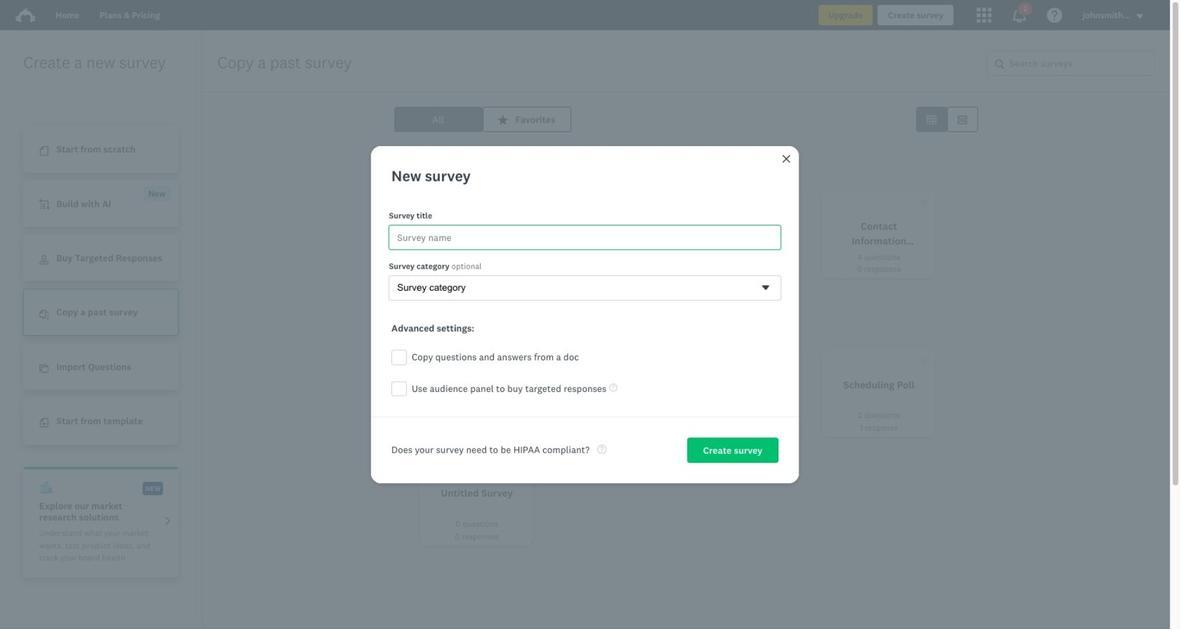 Task type: describe. For each thing, give the bounding box(es) containing it.
chevronright image
[[163, 516, 173, 526]]

1 horizontal spatial starfilled image
[[516, 356, 526, 366]]

clone image
[[39, 364, 49, 374]]

document image
[[39, 147, 49, 156]]

search image
[[995, 60, 1004, 69]]

grid image
[[927, 115, 937, 124]]

documentplus image
[[39, 418, 49, 428]]

help icon image
[[1047, 8, 1063, 23]]

2 horizontal spatial starfilled image
[[918, 198, 928, 207]]

1 brand logo image from the top
[[15, 5, 35, 25]]



Task type: locate. For each thing, give the bounding box(es) containing it.
2 brand logo image from the top
[[15, 8, 35, 23]]

starfilled image
[[498, 115, 508, 124], [918, 198, 928, 207], [516, 356, 526, 366]]

0 vertical spatial starfilled image
[[498, 115, 508, 124]]

textboxmultiple image
[[958, 115, 968, 124]]

Search surveys field
[[1004, 51, 1154, 75]]

user image
[[39, 255, 49, 265]]

notification center icon image
[[1012, 8, 1027, 23]]

dropdown arrow icon image
[[1136, 12, 1145, 20], [1137, 14, 1144, 18]]

brand logo image
[[15, 5, 35, 25], [15, 8, 35, 23]]

help image
[[597, 445, 607, 454]]

Survey name field
[[389, 225, 781, 250]]

documentclone image
[[39, 310, 49, 319]]

help image
[[609, 384, 617, 392]]

1 vertical spatial starfilled image
[[918, 198, 928, 207]]

dialog
[[371, 147, 799, 483]]

starfilled image
[[918, 356, 928, 366]]

products icon image
[[977, 8, 992, 23], [977, 8, 992, 23]]

close image
[[782, 155, 790, 163]]

2 vertical spatial starfilled image
[[516, 356, 526, 366]]

0 horizontal spatial starfilled image
[[498, 115, 508, 124]]

close image
[[781, 154, 791, 164]]



Task type: vqa. For each thing, say whether or not it's contained in the screenshot.
Search Text Box
no



